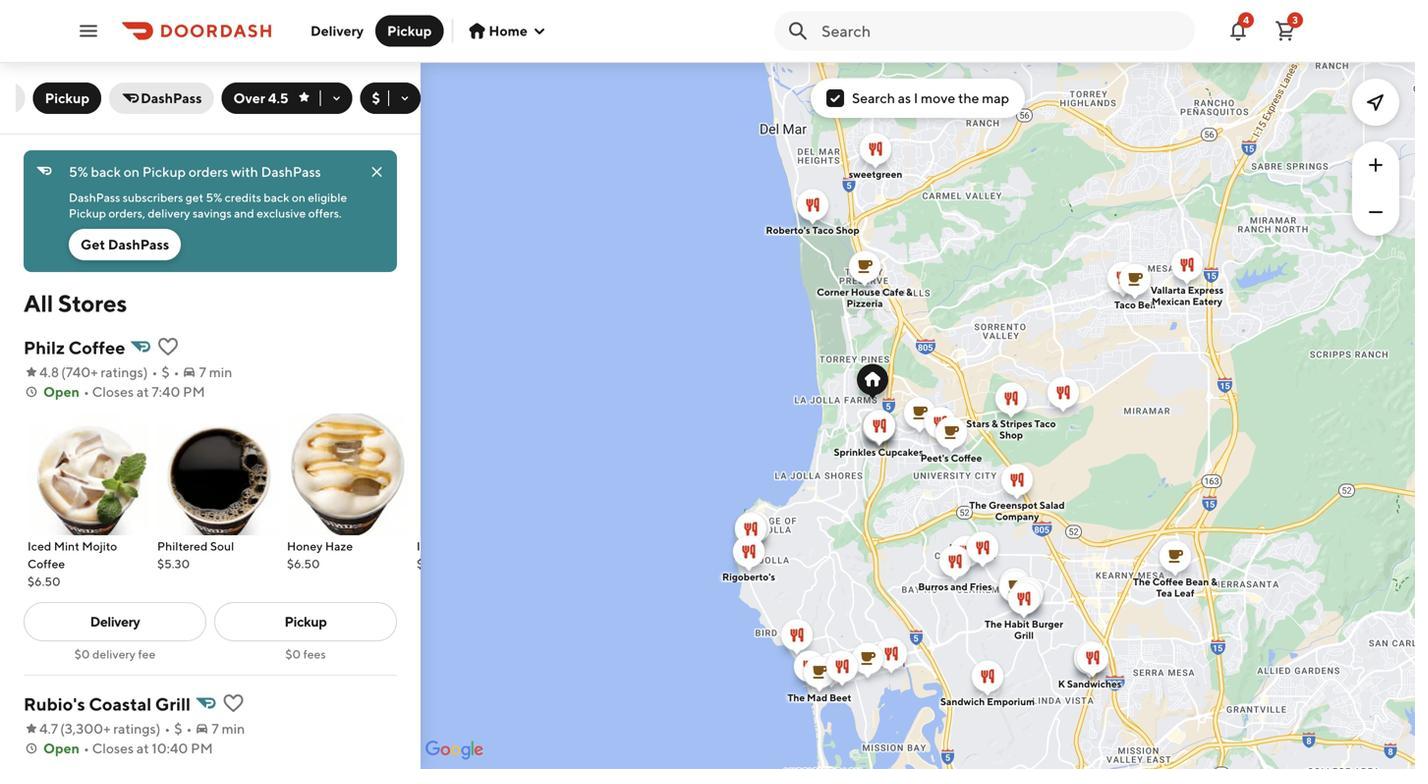 Task type: vqa. For each thing, say whether or not it's contained in the screenshot.
Notification Bell icon
yes



Task type: describe. For each thing, give the bounding box(es) containing it.
rubio's coastal grill
[[24, 694, 191, 715]]

over 4.5
[[233, 90, 288, 106]]

fees
[[303, 648, 326, 661]]

4.8
[[39, 364, 59, 380]]

ratings for coastal
[[113, 721, 156, 737]]

3 button
[[1266, 11, 1305, 51]]

get
[[186, 191, 203, 204]]

philtered
[[157, 540, 208, 553]]

subscribers
[[123, 191, 183, 204]]

at for coastal
[[136, 740, 149, 757]]

i
[[914, 90, 918, 106]]

offers.
[[308, 206, 342, 220]]

map region
[[335, 24, 1415, 769]]

iced for iced mocha tesora $6.50
[[417, 540, 441, 553]]

open menu image
[[77, 19, 100, 43]]

coastal
[[89, 694, 152, 715]]

$ for coastal
[[174, 721, 182, 737]]

open for philz
[[43, 384, 80, 400]]

over
[[233, 90, 265, 106]]

powered by google image
[[426, 741, 484, 761]]

• $ for rubio's coastal grill
[[165, 721, 182, 737]]

haze
[[325, 540, 353, 553]]

home button
[[469, 23, 547, 39]]

back inside dashpass subscribers get 5% credits back on eligible pickup orders, delivery savings and exclusive offers.
[[264, 191, 289, 204]]

iced for iced mint mojito coffee $6.50
[[28, 540, 51, 553]]

0 horizontal spatial back
[[91, 164, 121, 180]]

honey haze image
[[287, 414, 409, 536]]

3 items, open order cart image
[[1274, 19, 1297, 43]]

philz coffee
[[24, 337, 125, 358]]

rubio's
[[24, 694, 85, 715]]

$0 fees
[[285, 648, 326, 661]]

zoom in image
[[1364, 153, 1388, 177]]

dashpass up exclusive
[[261, 164, 321, 180]]

recenter the map image
[[1364, 90, 1388, 114]]

get dashpass button
[[69, 229, 181, 260]]

) for coffee
[[143, 364, 148, 380]]

mojito
[[82, 540, 117, 553]]

and inside dashpass subscribers get 5% credits back on eligible pickup orders, delivery savings and exclusive offers.
[[234, 206, 254, 220]]

philtered soul image
[[157, 414, 279, 536]]

click to add this store to your saved list image
[[222, 692, 245, 715]]

5% back on pickup orders with dashpass
[[69, 164, 321, 180]]

iced mocha tesora $6.50
[[417, 540, 518, 571]]

740+
[[66, 364, 98, 380]]

Store search: begin typing to search for stores available on DoorDash text field
[[822, 20, 1183, 42]]

$6.50 inside honey haze $6.50
[[287, 557, 320, 571]]

dashpass button
[[109, 83, 214, 114]]

delivery link
[[24, 602, 206, 642]]

fee
[[138, 648, 156, 661]]

delivery inside dashpass subscribers get 5% credits back on eligible pickup orders, delivery savings and exclusive offers.
[[148, 206, 190, 220]]

orders
[[189, 164, 228, 180]]

coffee inside the iced mint mojito coffee $6.50
[[28, 557, 65, 571]]

search
[[852, 90, 895, 106]]

open for rubio's
[[43, 740, 80, 757]]

10:40
[[152, 740, 188, 757]]

( for rubio's
[[60, 721, 65, 737]]

$6.50 inside the iced mint mojito coffee $6.50
[[28, 575, 61, 589]]

average rating of 4.7 out of 5 element
[[24, 719, 58, 739]]

tesora
[[483, 540, 518, 553]]

4.5
[[268, 90, 288, 106]]

$0 delivery fee
[[74, 648, 156, 661]]

mint
[[54, 540, 79, 553]]

with
[[231, 164, 258, 180]]

exclusive
[[257, 206, 306, 220]]

as
[[898, 90, 911, 106]]

pickup for pickup "link"
[[285, 614, 327, 630]]

average rating of 4.8 out of 5 element
[[24, 363, 59, 382]]

$5.30
[[157, 557, 190, 571]]

get
[[81, 236, 105, 253]]

3,300+
[[65, 721, 110, 737]]

( 3,300+ ratings )
[[60, 721, 161, 737]]

5% inside dashpass subscribers get 5% credits back on eligible pickup orders, delivery savings and exclusive offers.
[[206, 191, 222, 204]]

delivery button
[[299, 15, 375, 47]]

open • closes at 7:40 pm
[[43, 384, 205, 400]]

pickup link
[[214, 602, 397, 642]]

$ button
[[360, 83, 421, 114]]

dashpass subscribers get 5% credits back on eligible pickup orders, delivery savings and exclusive offers.
[[69, 191, 349, 220]]

delivery for delivery link
[[90, 614, 140, 630]]

orders,
[[108, 206, 145, 220]]

philz
[[24, 337, 65, 358]]

dashpass inside dashpass subscribers get 5% credits back on eligible pickup orders, delivery savings and exclusive offers.
[[69, 191, 120, 204]]

eligible
[[308, 191, 347, 204]]

pm for rubio's coastal grill
[[191, 740, 213, 757]]

$ for coffee
[[162, 364, 170, 380]]

iced mint mojito coffee $6.50
[[28, 540, 117, 589]]

savings
[[193, 206, 232, 220]]

pm for philz coffee
[[183, 384, 205, 400]]

pickup for left 'pickup' button
[[45, 90, 89, 106]]

get dashpass
[[81, 236, 169, 253]]



Task type: locate. For each thing, give the bounding box(es) containing it.
1 horizontal spatial back
[[264, 191, 289, 204]]

home
[[489, 23, 528, 39]]

iced inside the iced mint mojito coffee $6.50
[[28, 540, 51, 553]]

2 iced from the left
[[417, 540, 441, 553]]

at left 10:40
[[136, 740, 149, 757]]

pickup up get
[[69, 206, 106, 220]]

the coffee bean & tea leaf
[[1133, 576, 1218, 599], [1133, 576, 1218, 599]]

delivery up $0 delivery fee
[[90, 614, 140, 630]]

bean
[[1186, 576, 1209, 588], [1186, 576, 1209, 588]]

$ inside button
[[372, 90, 380, 106]]

zoom out image
[[1364, 200, 1388, 224]]

ratings for coffee
[[101, 364, 143, 380]]

0 vertical spatial min
[[209, 364, 232, 380]]

$0
[[74, 648, 90, 661], [285, 648, 301, 661]]

2 vertical spatial $
[[174, 721, 182, 737]]

0 vertical spatial 5%
[[69, 164, 88, 180]]

1 horizontal spatial delivery
[[148, 206, 190, 220]]

1 $0 from the left
[[74, 648, 90, 661]]

map
[[982, 90, 1009, 106]]

pickup button down open menu image
[[33, 83, 101, 114]]

5% up savings
[[206, 191, 222, 204]]

soul
[[210, 540, 234, 553]]

2 horizontal spatial $
[[372, 90, 380, 106]]

taco
[[812, 225, 834, 236], [812, 225, 834, 236], [1114, 299, 1136, 311], [1114, 299, 1136, 311], [1034, 418, 1056, 429], [1034, 418, 1056, 429]]

move
[[921, 90, 955, 106]]

0 vertical spatial delivery
[[311, 23, 364, 39]]

7 min for philz coffee
[[199, 364, 232, 380]]

1 vertical spatial open
[[43, 740, 80, 757]]

1 at from the top
[[136, 384, 149, 400]]

&
[[906, 286, 913, 298], [906, 286, 913, 298], [992, 418, 998, 429], [992, 418, 998, 429], [1211, 576, 1218, 588], [1211, 576, 1218, 588]]

the greenspot salad company
[[969, 500, 1065, 522], [969, 500, 1065, 522]]

coffee
[[68, 337, 125, 358], [951, 453, 982, 464], [951, 453, 982, 464], [28, 557, 65, 571], [1152, 576, 1184, 588], [1152, 576, 1184, 588]]

honey haze $6.50
[[287, 540, 353, 571]]

0 horizontal spatial pickup button
[[33, 83, 101, 114]]

stores
[[58, 289, 127, 317]]

0 horizontal spatial )
[[143, 364, 148, 380]]

7 min down click to add this store to your saved list icon
[[212, 721, 245, 737]]

1 horizontal spatial pickup button
[[375, 15, 444, 47]]

pizzeria
[[847, 298, 883, 309], [847, 298, 883, 309]]

0 horizontal spatial $6.50
[[28, 575, 61, 589]]

5%
[[69, 164, 88, 180], [206, 191, 222, 204]]

over 4.5 button
[[222, 83, 352, 114]]

iced
[[28, 540, 51, 553], [417, 540, 441, 553]]

delivery down subscribers
[[148, 206, 190, 220]]

( 740+ ratings )
[[61, 364, 148, 380]]

1 vertical spatial ratings
[[113, 721, 156, 737]]

0 vertical spatial delivery
[[148, 206, 190, 220]]

delivery
[[148, 206, 190, 220], [92, 648, 136, 661]]

at left 7:40
[[136, 384, 149, 400]]

0 vertical spatial )
[[143, 364, 148, 380]]

7 min
[[199, 364, 232, 380], [212, 721, 245, 737]]

fries
[[970, 581, 992, 593], [970, 581, 992, 593]]

0 vertical spatial 7 min
[[199, 364, 232, 380]]

• $ for philz coffee
[[152, 364, 170, 380]]

pickup up $0 fees in the left bottom of the page
[[285, 614, 327, 630]]

1 horizontal spatial 5%
[[206, 191, 222, 204]]

1 iced from the left
[[28, 540, 51, 553]]

$ up 10:40
[[174, 721, 182, 737]]

delivery down delivery link
[[92, 648, 136, 661]]

philtered soul $5.30
[[157, 540, 234, 571]]

on up exclusive
[[292, 191, 305, 204]]

min for rubio's coastal grill
[[222, 721, 245, 737]]

delivery for delivery button
[[311, 23, 364, 39]]

pickup button
[[375, 15, 444, 47], [33, 83, 101, 114]]

1 vertical spatial delivery
[[92, 648, 136, 661]]

on
[[124, 164, 140, 180], [292, 191, 305, 204]]

0 horizontal spatial delivery
[[90, 614, 140, 630]]

cupcakes
[[878, 447, 923, 458], [878, 447, 923, 458]]

sandwiches
[[1067, 679, 1122, 690], [1067, 679, 1122, 690]]

0 horizontal spatial 7
[[199, 364, 206, 380]]

Search as I move the map checkbox
[[826, 89, 844, 107]]

0 horizontal spatial on
[[124, 164, 140, 180]]

k sandwiches
[[1058, 679, 1122, 690], [1058, 679, 1122, 690]]

0 horizontal spatial $
[[162, 364, 170, 380]]

all
[[24, 289, 53, 317]]

on up subscribers
[[124, 164, 140, 180]]

open down 4.7 on the left bottom of the page
[[43, 740, 80, 757]]

min for philz coffee
[[209, 364, 232, 380]]

3
[[1292, 14, 1298, 26]]

on inside dashpass subscribers get 5% credits back on eligible pickup orders, delivery savings and exclusive offers.
[[292, 191, 305, 204]]

$0 for delivery
[[74, 648, 90, 661]]

1 horizontal spatial on
[[292, 191, 305, 204]]

min
[[209, 364, 232, 380], [222, 721, 245, 737]]

1 horizontal spatial )
[[156, 721, 161, 737]]

•
[[152, 364, 158, 380], [174, 364, 179, 380], [83, 384, 89, 400], [165, 721, 170, 737], [186, 721, 192, 737], [83, 740, 89, 757]]

0 vertical spatial closes
[[92, 384, 134, 400]]

iced left mocha
[[417, 540, 441, 553]]

2 open from the top
[[43, 740, 80, 757]]

at
[[136, 384, 149, 400], [136, 740, 149, 757]]

7 min for rubio's coastal grill
[[212, 721, 245, 737]]

pickup up subscribers
[[142, 164, 186, 180]]

$0 left fees
[[285, 648, 301, 661]]

$ up 7:40
[[162, 364, 170, 380]]

roberto's
[[766, 225, 810, 236], [766, 225, 810, 236]]

pm right 10:40
[[191, 740, 213, 757]]

0 horizontal spatial 5%
[[69, 164, 88, 180]]

roberto's taco shop
[[766, 225, 860, 236], [766, 225, 860, 236]]

corner house cafe & pizzeria
[[817, 286, 913, 309], [817, 286, 913, 309]]

1 vertical spatial 5%
[[206, 191, 222, 204]]

0 horizontal spatial delivery
[[92, 648, 136, 661]]

open down 4.8
[[43, 384, 80, 400]]

dashpass down orders,
[[108, 236, 169, 253]]

7:40
[[152, 384, 180, 400]]

delivery up over 4.5 button
[[311, 23, 364, 39]]

leaf
[[1174, 588, 1195, 599], [1174, 588, 1195, 599]]

closes for coffee
[[92, 384, 134, 400]]

back up orders,
[[91, 164, 121, 180]]

1 vertical spatial $
[[162, 364, 170, 380]]

pm
[[183, 384, 205, 400], [191, 740, 213, 757]]

( right 4.8
[[61, 364, 66, 380]]

1 horizontal spatial delivery
[[311, 23, 364, 39]]

2 at from the top
[[136, 740, 149, 757]]

ratings up open • closes at 7:40 pm at the left
[[101, 364, 143, 380]]

1 vertical spatial )
[[156, 721, 161, 737]]

1 vertical spatial 7 min
[[212, 721, 245, 737]]

dashpass up 5% back on pickup orders with dashpass at the left top of page
[[141, 90, 202, 106]]

) up 10:40
[[156, 721, 161, 737]]

all stores
[[24, 289, 127, 317]]

( right 4.7 on the left bottom of the page
[[60, 721, 65, 737]]

notification bell image
[[1226, 19, 1250, 43]]

1 open from the top
[[43, 384, 80, 400]]

ratings up open • closes at 10:40 pm
[[113, 721, 156, 737]]

at for coffee
[[136, 384, 149, 400]]

honey
[[287, 540, 323, 553]]

5% up get
[[69, 164, 88, 180]]

dashpass up orders,
[[69, 191, 120, 204]]

search as i move the map
[[852, 90, 1009, 106]]

• $ up 10:40
[[165, 721, 182, 737]]

closes down ( 3,300+ ratings )
[[92, 740, 134, 757]]

open
[[43, 384, 80, 400], [43, 740, 80, 757]]

$0 for pickup
[[285, 648, 301, 661]]

0 horizontal spatial iced
[[28, 540, 51, 553]]

0 vertical spatial pickup button
[[375, 15, 444, 47]]

dashpass
[[141, 90, 202, 106], [261, 164, 321, 180], [69, 191, 120, 204], [108, 236, 169, 253]]

express
[[1188, 284, 1224, 296], [1188, 284, 1224, 296]]

mocha
[[443, 540, 481, 553]]

sprinkles cupcakes peet's coffee
[[834, 447, 982, 464], [834, 447, 982, 464]]

sandwich
[[941, 696, 985, 708], [941, 696, 985, 708]]

closes
[[92, 384, 134, 400], [92, 740, 134, 757]]

) up open • closes at 7:40 pm at the left
[[143, 364, 148, 380]]

1 vertical spatial on
[[292, 191, 305, 204]]

$6.50
[[287, 557, 320, 571], [417, 557, 450, 571], [28, 575, 61, 589]]

iced inside "iced mocha tesora $6.50"
[[417, 540, 441, 553]]

sprinkles
[[834, 447, 876, 458], [834, 447, 876, 458]]

vallarta express mexican eatery
[[1151, 284, 1224, 307], [1151, 284, 1224, 307]]

habit
[[1004, 619, 1030, 630], [1004, 619, 1030, 630]]

1 vertical spatial back
[[264, 191, 289, 204]]

0 vertical spatial $
[[372, 90, 380, 106]]

click to add this store to your saved list image
[[156, 335, 180, 359]]

1 horizontal spatial $0
[[285, 648, 301, 661]]

$ down delivery button
[[372, 90, 380, 106]]

pickup inside "link"
[[285, 614, 327, 630]]

7 min up open • closes at 7:40 pm at the left
[[199, 364, 232, 380]]

2 $0 from the left
[[285, 648, 301, 661]]

$
[[372, 90, 380, 106], [162, 364, 170, 380], [174, 721, 182, 737]]

1 vertical spatial min
[[222, 721, 245, 737]]

closes for coastal
[[92, 740, 134, 757]]

shop
[[836, 225, 860, 236], [836, 225, 860, 236], [999, 429, 1023, 441], [999, 429, 1023, 441]]

0 vertical spatial open
[[43, 384, 80, 400]]

cafe
[[882, 286, 904, 298], [882, 286, 904, 298]]

7 for philz coffee
[[199, 364, 206, 380]]

the
[[969, 500, 987, 511], [969, 500, 987, 511], [1133, 576, 1150, 588], [1133, 576, 1150, 588], [985, 619, 1002, 630], [985, 619, 1002, 630], [788, 692, 805, 704], [788, 692, 805, 704]]

pickup inside dashpass subscribers get 5% credits back on eligible pickup orders, delivery savings and exclusive offers.
[[69, 206, 106, 220]]

• $ up 7:40
[[152, 364, 170, 380]]

( for philz
[[61, 364, 66, 380]]

burros and fries
[[918, 581, 992, 593], [918, 581, 992, 593]]

1 vertical spatial (
[[60, 721, 65, 737]]

0 vertical spatial ratings
[[101, 364, 143, 380]]

pickup for top 'pickup' button
[[387, 23, 432, 39]]

0 vertical spatial back
[[91, 164, 121, 180]]

1 vertical spatial at
[[136, 740, 149, 757]]

1 vertical spatial pm
[[191, 740, 213, 757]]

2 closes from the top
[[92, 740, 134, 757]]

greenspot
[[989, 500, 1038, 511], [989, 500, 1038, 511]]

1 horizontal spatial $
[[174, 721, 182, 737]]

1 horizontal spatial iced
[[417, 540, 441, 553]]

1 vertical spatial • $
[[165, 721, 182, 737]]

credits
[[225, 191, 261, 204]]

peet's
[[921, 453, 949, 464], [921, 453, 949, 464]]

7 up open • closes at 7:40 pm at the left
[[199, 364, 206, 380]]

delivery inside button
[[311, 23, 364, 39]]

iced mint mojito coffee image
[[28, 414, 149, 536]]

taco bell
[[1114, 299, 1156, 311], [1114, 299, 1156, 311]]

0 vertical spatial pm
[[183, 384, 205, 400]]

7 up open • closes at 10:40 pm
[[212, 721, 219, 737]]

0 vertical spatial (
[[61, 364, 66, 380]]

0 vertical spatial at
[[136, 384, 149, 400]]

1 closes from the top
[[92, 384, 134, 400]]

closes down ( 740+ ratings )
[[92, 384, 134, 400]]

stars & stripes taco shop
[[966, 418, 1056, 441], [966, 418, 1056, 441]]

1 vertical spatial delivery
[[90, 614, 140, 630]]

1 vertical spatial 7
[[212, 721, 219, 737]]

0 horizontal spatial $0
[[74, 648, 90, 661]]

beet
[[829, 692, 852, 704], [829, 692, 852, 704]]

$6.50 down mocha
[[417, 557, 450, 571]]

iced left mint
[[28, 540, 51, 553]]

house
[[851, 286, 880, 298], [851, 286, 880, 298]]

$6.50 down honey
[[287, 557, 320, 571]]

2 horizontal spatial $6.50
[[417, 557, 450, 571]]

pm right 7:40
[[183, 384, 205, 400]]

pickup
[[387, 23, 432, 39], [45, 90, 89, 106], [142, 164, 186, 180], [69, 206, 106, 220], [285, 614, 327, 630]]

pickup button up $ button
[[375, 15, 444, 47]]

1 horizontal spatial $6.50
[[287, 557, 320, 571]]

4
[[1243, 14, 1249, 26]]

7 for rubio's coastal grill
[[212, 721, 219, 737]]

pickup up $ button
[[387, 23, 432, 39]]

1 vertical spatial pickup button
[[33, 83, 101, 114]]

the
[[958, 90, 979, 106]]

ratings
[[101, 364, 143, 380], [113, 721, 156, 737]]

4.7
[[39, 721, 58, 737]]

1 horizontal spatial 7
[[212, 721, 219, 737]]

$0 down delivery link
[[74, 648, 90, 661]]

0 vertical spatial • $
[[152, 364, 170, 380]]

sweetgreen
[[849, 169, 902, 180], [849, 169, 902, 180]]

0 vertical spatial on
[[124, 164, 140, 180]]

) for coastal
[[156, 721, 161, 737]]

0 vertical spatial 7
[[199, 364, 206, 380]]

1 vertical spatial closes
[[92, 740, 134, 757]]

(
[[61, 364, 66, 380], [60, 721, 65, 737]]

pickup down open menu image
[[45, 90, 89, 106]]

back up exclusive
[[264, 191, 289, 204]]

$6.50 inside "iced mocha tesora $6.50"
[[417, 557, 450, 571]]

open • closes at 10:40 pm
[[43, 740, 213, 757]]

$6.50 down mint
[[28, 575, 61, 589]]

burros
[[918, 581, 948, 593], [918, 581, 948, 593]]

the habit burger grill
[[985, 619, 1063, 641], [985, 619, 1063, 641]]

stars
[[966, 418, 990, 429], [966, 418, 990, 429]]



